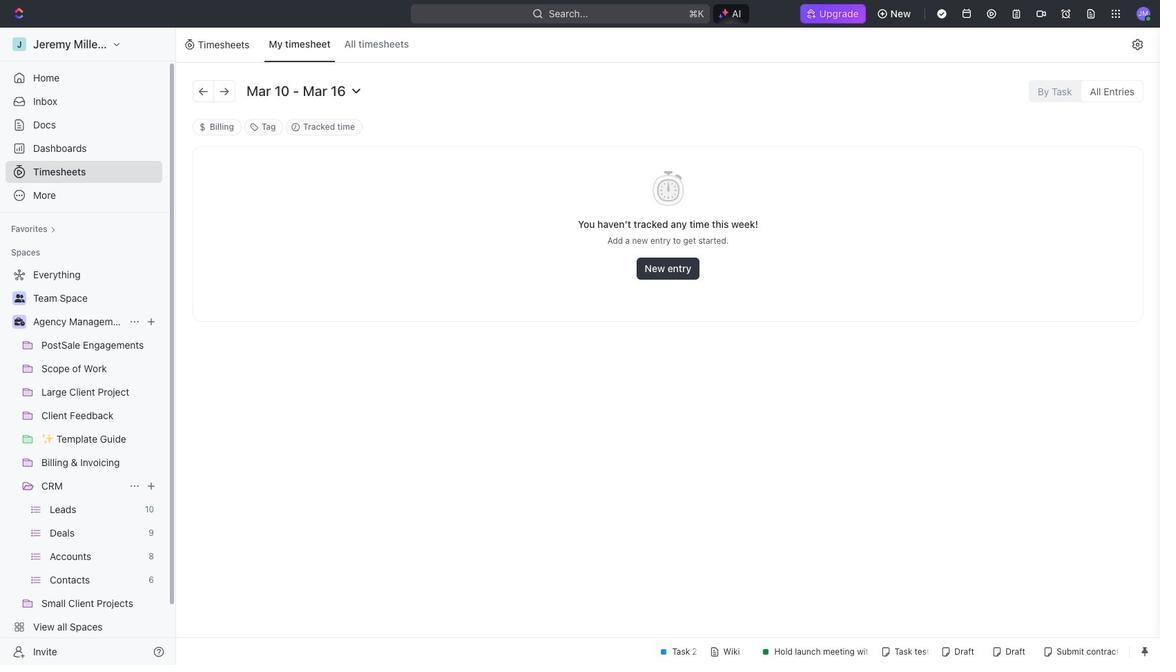 Task type: locate. For each thing, give the bounding box(es) containing it.
user group image
[[14, 294, 25, 303]]

tree
[[6, 264, 162, 662]]

business time image
[[14, 318, 25, 326]]

tree inside sidebar navigation
[[6, 264, 162, 662]]



Task type: describe. For each thing, give the bounding box(es) containing it.
sidebar navigation
[[0, 28, 179, 665]]

jeremy miller's workspace, , element
[[12, 37, 26, 51]]



Task type: vqa. For each thing, say whether or not it's contained in the screenshot.
user group ICON
yes



